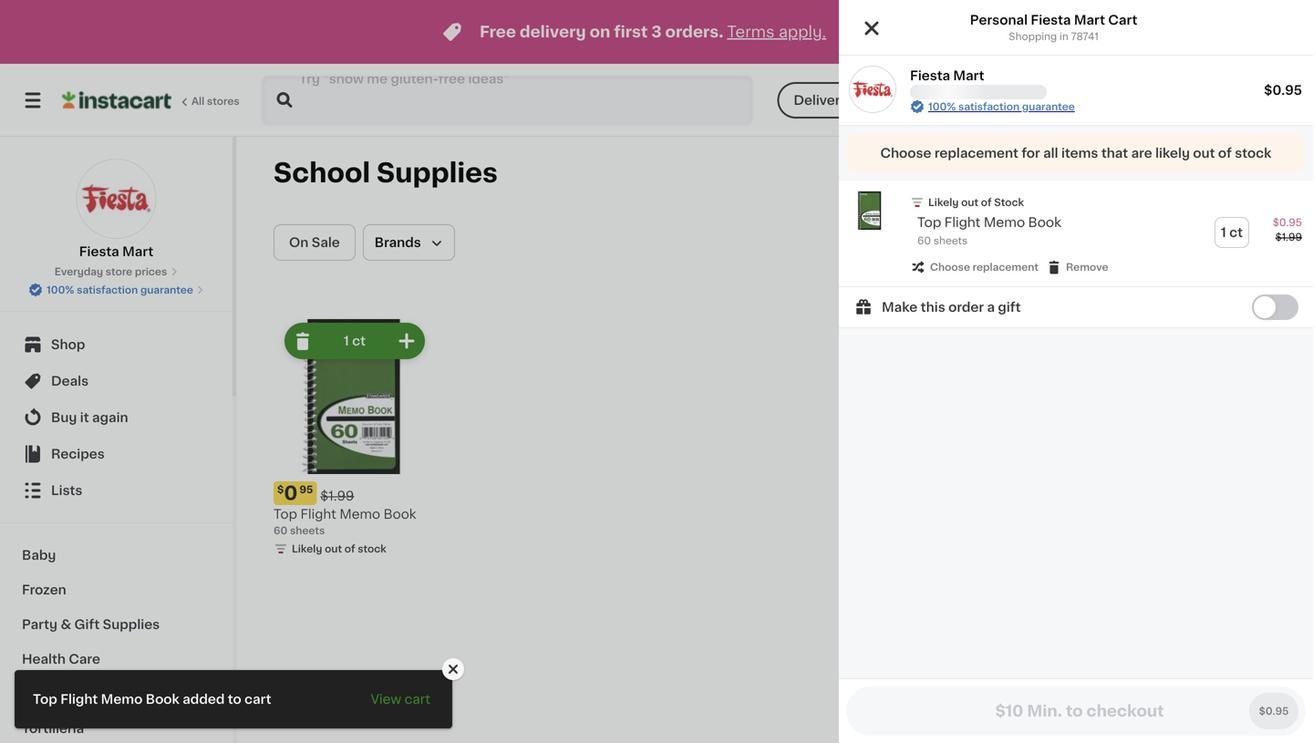 Task type: describe. For each thing, give the bounding box(es) containing it.
choose for choose replacement for all items that are likely out of stock
[[881, 147, 932, 160]]

& for party
[[61, 619, 71, 631]]

beer & cider link
[[11, 677, 222, 712]]

on
[[289, 236, 309, 249]]

78741 inside 'popup button'
[[991, 94, 1030, 107]]

sheets inside top flight memo book 60 sheets
[[934, 236, 968, 246]]

0 vertical spatial supplies
[[377, 160, 498, 186]]

make this order a gift
[[882, 301, 1021, 314]]

likely out of stock
[[929, 198, 1025, 208]]

book for top flight memo book 60 sheets
[[1029, 216, 1062, 229]]

book for top flight memo book added to cart
[[146, 693, 180, 706]]

all
[[192, 96, 205, 106]]

health care
[[22, 653, 100, 666]]

delivery button
[[778, 82, 865, 119]]

view cart
[[371, 693, 431, 706]]

all
[[1044, 147, 1059, 160]]

lists link
[[11, 473, 222, 509]]

everyday
[[54, 267, 103, 277]]

$
[[277, 485, 284, 495]]

all stores link
[[62, 75, 241, 126]]

likely for likely out of stock
[[929, 198, 959, 208]]

cider
[[70, 688, 106, 701]]

fiesta mart logo image
[[76, 159, 156, 239]]

items
[[1062, 147, 1099, 160]]

choose replacement
[[931, 262, 1039, 272]]

prices
[[135, 267, 167, 277]]

of for likely out of stock
[[981, 198, 992, 208]]

likely out of stock
[[292, 544, 387, 554]]

78741 button
[[962, 75, 1071, 126]]

all stores
[[192, 96, 240, 106]]

in
[[1060, 31, 1069, 42]]

$ 0 95 $1.99 top flight memo book 60 sheets
[[274, 484, 416, 536]]

on sale
[[289, 236, 340, 249]]

shop link
[[11, 327, 222, 363]]

everyday store prices link
[[54, 265, 178, 279]]

2 horizontal spatial 1
[[1266, 94, 1271, 107]]

close toast image
[[446, 662, 461, 677]]

stores
[[207, 96, 240, 106]]

$0.95 $1.99
[[1274, 218, 1303, 242]]

added
[[183, 693, 225, 706]]

& for beer
[[56, 688, 67, 701]]

top flight memo book added to cart
[[33, 693, 271, 706]]

sale
[[312, 236, 340, 249]]

first
[[614, 24, 648, 40]]

100% inside button
[[47, 285, 74, 295]]

95
[[300, 485, 313, 495]]

gift
[[74, 619, 100, 631]]

sheets inside $ 0 95 $1.99 top flight memo book 60 sheets
[[290, 526, 325, 536]]

buy it again link
[[11, 400, 222, 436]]

personal
[[971, 14, 1028, 26]]

2 vertical spatial fiesta
[[79, 245, 119, 258]]

satisfaction inside 100% satisfaction guarantee link
[[959, 102, 1020, 112]]

everyday store prices
[[54, 267, 167, 277]]

fiesta inside personal fiesta mart cart shopping in 78741
[[1031, 14, 1071, 26]]

out for likely out of stock
[[962, 198, 979, 208]]

on
[[590, 24, 611, 40]]

choose replacement button
[[911, 259, 1039, 276]]

frozen
[[22, 584, 66, 597]]

that
[[1102, 147, 1129, 160]]

replacement for choose replacement
[[973, 262, 1039, 272]]

are
[[1132, 147, 1153, 160]]

fiesta mart inside fiesta mart link
[[79, 245, 154, 258]]

$0.95 for $0.95
[[1265, 84, 1303, 97]]

delivery
[[794, 94, 849, 107]]

78741 inside personal fiesta mart cart shopping in 78741
[[1072, 31, 1099, 42]]

memo inside $ 0 95 $1.99 top flight memo book 60 sheets
[[340, 508, 380, 521]]

make
[[882, 301, 918, 314]]

satisfaction inside 100% satisfaction guarantee button
[[77, 285, 138, 295]]

view cart button
[[360, 681, 442, 718]]

for
[[1022, 147, 1041, 160]]

on sale button
[[274, 224, 356, 261]]

1 inside product group
[[344, 335, 349, 348]]

memo for top flight memo book added to cart
[[101, 693, 143, 706]]

cart
[[1109, 14, 1138, 26]]

remove
[[1067, 262, 1109, 272]]

order
[[949, 301, 984, 314]]

gift
[[998, 301, 1021, 314]]

1 button
[[1217, 78, 1292, 122]]

likely for likely out of stock
[[292, 544, 322, 554]]

0 vertical spatial fiesta mart
[[911, 69, 985, 82]]

buy
[[51, 411, 77, 424]]

0 horizontal spatial mart
[[122, 245, 154, 258]]

1 horizontal spatial guarantee
[[1023, 102, 1075, 112]]

1 horizontal spatial 100% satisfaction guarantee
[[929, 102, 1075, 112]]

instacart logo image
[[62, 89, 172, 111]]

replacement for choose replacement for all items that are likely out of stock
[[935, 147, 1019, 160]]

likely
[[1156, 147, 1191, 160]]

ct inside button
[[1230, 226, 1244, 239]]

view
[[371, 693, 402, 706]]

terms
[[727, 24, 775, 40]]

stock
[[995, 198, 1025, 208]]

1 vertical spatial mart
[[954, 69, 985, 82]]

personal fiesta mart cart shopping in 78741
[[971, 14, 1138, 42]]

free
[[480, 24, 516, 40]]

party & gift supplies link
[[11, 608, 222, 642]]

top for top flight memo book 60 sheets
[[918, 216, 942, 229]]

fiesta mart image
[[850, 67, 896, 112]]

remove button
[[1046, 259, 1109, 276]]

0
[[284, 484, 298, 503]]

deals
[[51, 375, 89, 388]]

health
[[22, 653, 66, 666]]

increment quantity of top flight memo book image
[[396, 330, 418, 352]]

apply.
[[779, 24, 827, 40]]

flight for top flight memo book added to cart
[[60, 693, 98, 706]]

fiesta mart link
[[76, 159, 156, 261]]

of for likely out of stock
[[345, 544, 355, 554]]

this
[[921, 301, 946, 314]]

cart inside button
[[405, 693, 431, 706]]

0 vertical spatial stock
[[1236, 147, 1272, 160]]

orders.
[[666, 24, 724, 40]]

$0.95 original price: $1.99 element
[[274, 482, 429, 505]]

shopping
[[1009, 31, 1058, 42]]

top for top flight memo book added to cart
[[33, 693, 57, 706]]

top flight memo book 60 sheets
[[918, 216, 1062, 246]]

1 horizontal spatial 100%
[[929, 102, 956, 112]]



Task type: locate. For each thing, give the bounding box(es) containing it.
1 vertical spatial fiesta mart
[[79, 245, 154, 258]]

100% right pickup
[[929, 102, 956, 112]]

$1.99 inside $ 0 95 $1.99 top flight memo book 60 sheets
[[320, 490, 354, 503]]

book left added
[[146, 693, 180, 706]]

1 vertical spatial satisfaction
[[77, 285, 138, 295]]

beer & cider
[[22, 688, 106, 701]]

2 horizontal spatial memo
[[984, 216, 1026, 229]]

sheets up the choose replacement button
[[934, 236, 968, 246]]

likely inside product group
[[929, 198, 959, 208]]

1 vertical spatial 1
[[1222, 226, 1227, 239]]

100% down everyday
[[47, 285, 74, 295]]

party
[[22, 619, 58, 631]]

fiesta
[[1031, 14, 1071, 26], [911, 69, 951, 82], [79, 245, 119, 258]]

ct left increment quantity of top flight memo book image
[[352, 335, 366, 348]]

1 horizontal spatial sheets
[[934, 236, 968, 246]]

product group
[[274, 319, 429, 560]]

school supplies
[[274, 160, 498, 186]]

mart left cart
[[1075, 14, 1106, 26]]

flight
[[945, 216, 981, 229], [301, 508, 336, 521], [60, 693, 98, 706]]

1 inside product group
[[1222, 226, 1227, 239]]

78741
[[1072, 31, 1099, 42], [991, 94, 1030, 107]]

0 vertical spatial 1
[[1266, 94, 1271, 107]]

tortilleria link
[[11, 712, 222, 744]]

3
[[652, 24, 662, 40]]

1 horizontal spatial fiesta
[[911, 69, 951, 82]]

1 ct inside button
[[1222, 226, 1244, 239]]

1 vertical spatial 1 ct
[[344, 335, 366, 348]]

top down 0
[[274, 508, 297, 521]]

100% satisfaction guarantee up for
[[929, 102, 1075, 112]]

of right likely
[[1219, 147, 1232, 160]]

likely
[[929, 198, 959, 208], [292, 544, 322, 554]]

frozen link
[[11, 573, 222, 608]]

out up 'top flight memo book' button
[[962, 198, 979, 208]]

1 ct button
[[1216, 218, 1249, 247]]

0 horizontal spatial 60
[[274, 526, 288, 536]]

0 vertical spatial 100%
[[929, 102, 956, 112]]

fiesta mart up everyday store prices link
[[79, 245, 154, 258]]

0 vertical spatial book
[[1029, 216, 1062, 229]]

top
[[918, 216, 942, 229], [274, 508, 297, 521], [33, 693, 57, 706]]

1 vertical spatial likely
[[292, 544, 322, 554]]

0 horizontal spatial fiesta
[[79, 245, 119, 258]]

fiesta up everyday store prices
[[79, 245, 119, 258]]

0 horizontal spatial flight
[[60, 693, 98, 706]]

2 vertical spatial memo
[[101, 693, 143, 706]]

1 horizontal spatial supplies
[[377, 160, 498, 186]]

guarantee inside button
[[140, 285, 193, 295]]

memo inside top flight memo book 60 sheets
[[984, 216, 1026, 229]]

1 cart from the left
[[405, 693, 431, 706]]

0 horizontal spatial 100%
[[47, 285, 74, 295]]

of inside product group
[[345, 544, 355, 554]]

cart right 'to'
[[245, 693, 271, 706]]

out right likely
[[1194, 147, 1216, 160]]

guarantee up all
[[1023, 102, 1075, 112]]

0 horizontal spatial stock
[[358, 544, 387, 554]]

book down $0.95 original price: $1.99 element
[[384, 508, 416, 521]]

beer
[[22, 688, 53, 701]]

2 horizontal spatial flight
[[945, 216, 981, 229]]

memo for top flight memo book 60 sheets
[[984, 216, 1026, 229]]

satisfaction down everyday store prices
[[77, 285, 138, 295]]

flight up tortilleria
[[60, 693, 98, 706]]

0 vertical spatial guarantee
[[1023, 102, 1075, 112]]

deals link
[[11, 363, 222, 400]]

0 vertical spatial 60
[[918, 236, 932, 246]]

care
[[69, 653, 100, 666]]

book inside $ 0 95 $1.99 top flight memo book 60 sheets
[[384, 508, 416, 521]]

0 horizontal spatial guarantee
[[140, 285, 193, 295]]

0 vertical spatial ct
[[1230, 226, 1244, 239]]

top inside $ 0 95 $1.99 top flight memo book 60 sheets
[[274, 508, 297, 521]]

$0.95 for $0.95 $1.99
[[1274, 218, 1303, 228]]

1 horizontal spatial ct
[[1230, 226, 1244, 239]]

replacement inside button
[[973, 262, 1039, 272]]

replacement down top flight memo book 60 sheets
[[973, 262, 1039, 272]]

1 vertical spatial ct
[[352, 335, 366, 348]]

top flight memo book button
[[918, 215, 1062, 230]]

1 vertical spatial of
[[981, 198, 992, 208]]

0 vertical spatial top
[[918, 216, 942, 229]]

supplies
[[377, 160, 498, 186], [103, 619, 160, 631]]

0 horizontal spatial 1
[[344, 335, 349, 348]]

1 horizontal spatial $1.99
[[1276, 232, 1303, 242]]

flight for top flight memo book 60 sheets
[[945, 216, 981, 229]]

$1.99 right 1 ct button
[[1276, 232, 1303, 242]]

None search field
[[261, 75, 754, 126]]

1 vertical spatial &
[[56, 688, 67, 701]]

1 horizontal spatial 1 ct
[[1222, 226, 1244, 239]]

likely up 'top flight memo book' button
[[929, 198, 959, 208]]

1 horizontal spatial book
[[384, 508, 416, 521]]

0 horizontal spatial satisfaction
[[77, 285, 138, 295]]

1 vertical spatial 100%
[[47, 285, 74, 295]]

2 horizontal spatial book
[[1029, 216, 1062, 229]]

1 ct inside product group
[[344, 335, 366, 348]]

1 vertical spatial 100% satisfaction guarantee
[[47, 285, 193, 295]]

& right beer
[[56, 688, 67, 701]]

out inside product group
[[325, 544, 342, 554]]

flight down likely out of stock at right top
[[945, 216, 981, 229]]

0 horizontal spatial cart
[[245, 693, 271, 706]]

100% satisfaction guarantee inside button
[[47, 285, 193, 295]]

book inside top flight memo book 60 sheets
[[1029, 216, 1062, 229]]

fiesta up pickup
[[911, 69, 951, 82]]

to
[[228, 693, 242, 706]]

memo up tortilleria link
[[101, 693, 143, 706]]

fiesta mart up pickup
[[911, 69, 985, 82]]

lists
[[51, 484, 83, 497]]

memo down $0.95 original price: $1.99 element
[[340, 508, 380, 521]]

remove top flight memo book image
[[292, 330, 314, 352]]

& inside 'link'
[[56, 688, 67, 701]]

product group
[[839, 181, 1314, 286]]

2 vertical spatial of
[[345, 544, 355, 554]]

replacement
[[935, 147, 1019, 160], [973, 262, 1039, 272]]

flight down 95
[[301, 508, 336, 521]]

0 vertical spatial mart
[[1075, 14, 1106, 26]]

satisfaction down shopping on the top of page
[[959, 102, 1020, 112]]

0 horizontal spatial 1 ct
[[344, 335, 366, 348]]

2 horizontal spatial fiesta
[[1031, 14, 1071, 26]]

0 vertical spatial $0.95
[[1265, 84, 1303, 97]]

flight inside top flight memo book 60 sheets
[[945, 216, 981, 229]]

of inside product group
[[981, 198, 992, 208]]

$1.99 inside $0.95 $1.99
[[1276, 232, 1303, 242]]

2 horizontal spatial out
[[1194, 147, 1216, 160]]

of up 'top flight memo book' button
[[981, 198, 992, 208]]

0 horizontal spatial sheets
[[290, 526, 325, 536]]

0 horizontal spatial 78741
[[991, 94, 1030, 107]]

top up tortilleria
[[33, 693, 57, 706]]

tortilleria
[[22, 723, 84, 735]]

1 horizontal spatial 1
[[1222, 226, 1227, 239]]

0 vertical spatial memo
[[984, 216, 1026, 229]]

0 vertical spatial likely
[[929, 198, 959, 208]]

0 vertical spatial 1 ct
[[1222, 226, 1244, 239]]

likely down $ 0 95 $1.99 top flight memo book 60 sheets
[[292, 544, 322, 554]]

shop
[[51, 338, 85, 351]]

mart
[[1075, 14, 1106, 26], [954, 69, 985, 82], [122, 245, 154, 258]]

choose up make this order a gift
[[931, 262, 971, 272]]

60 inside $ 0 95 $1.99 top flight memo book 60 sheets
[[274, 526, 288, 536]]

&
[[61, 619, 71, 631], [56, 688, 67, 701]]

100% satisfaction guarantee
[[929, 102, 1075, 112], [47, 285, 193, 295]]

top inside top flight memo book 60 sheets
[[918, 216, 942, 229]]

top down likely out of stock at right top
[[918, 216, 942, 229]]

fiesta up the in
[[1031, 14, 1071, 26]]

1 ct
[[1222, 226, 1244, 239], [344, 335, 366, 348]]

guarantee
[[1023, 102, 1075, 112], [140, 285, 193, 295]]

2 vertical spatial mart
[[122, 245, 154, 258]]

1 vertical spatial fiesta
[[911, 69, 951, 82]]

2 vertical spatial book
[[146, 693, 180, 706]]

school
[[274, 160, 371, 186]]

supplies inside party & gift supplies link
[[103, 619, 160, 631]]

choose replacement for all items that are likely out of stock
[[881, 147, 1272, 160]]

2 horizontal spatial mart
[[1075, 14, 1106, 26]]

cart right view
[[405, 693, 431, 706]]

limited time offer region
[[0, 0, 1274, 64]]

of
[[1219, 147, 1232, 160], [981, 198, 992, 208], [345, 544, 355, 554]]

2 vertical spatial top
[[33, 693, 57, 706]]

60 down 0
[[274, 526, 288, 536]]

guarantee down prices
[[140, 285, 193, 295]]

1 vertical spatial book
[[384, 508, 416, 521]]

$0.95
[[1265, 84, 1303, 97], [1274, 218, 1303, 228]]

1 horizontal spatial out
[[962, 198, 979, 208]]

mart up 100% satisfaction guarantee link
[[954, 69, 985, 82]]

mart inside personal fiesta mart cart shopping in 78741
[[1075, 14, 1106, 26]]

60
[[918, 236, 932, 246], [274, 526, 288, 536]]

recipes
[[51, 448, 105, 461]]

likely inside product group
[[292, 544, 322, 554]]

2 horizontal spatial of
[[1219, 147, 1232, 160]]

0 vertical spatial fiesta
[[1031, 14, 1071, 26]]

sheets
[[934, 236, 968, 246], [290, 526, 325, 536]]

ct
[[1230, 226, 1244, 239], [352, 335, 366, 348]]

$0.95 inside product group
[[1274, 218, 1303, 228]]

pickup button
[[865, 82, 940, 119]]

again
[[92, 411, 128, 424]]

78741 up for
[[991, 94, 1030, 107]]

stock inside product group
[[358, 544, 387, 554]]

2 vertical spatial flight
[[60, 693, 98, 706]]

sheets up likely out of stock
[[290, 526, 325, 536]]

78741 right the in
[[1072, 31, 1099, 42]]

60 inside top flight memo book 60 sheets
[[918, 236, 932, 246]]

health care link
[[11, 642, 222, 677]]

100% satisfaction guarantee link
[[929, 99, 1075, 114]]

satisfaction
[[959, 102, 1020, 112], [77, 285, 138, 295]]

out down $ 0 95 $1.99 top flight memo book 60 sheets
[[325, 544, 342, 554]]

memo
[[984, 216, 1026, 229], [340, 508, 380, 521], [101, 693, 143, 706]]

buy it again
[[51, 411, 128, 424]]

0 vertical spatial sheets
[[934, 236, 968, 246]]

choose for choose replacement
[[931, 262, 971, 272]]

1 horizontal spatial 60
[[918, 236, 932, 246]]

100% satisfaction guarantee down store
[[47, 285, 193, 295]]

2 vertical spatial 1
[[344, 335, 349, 348]]

stock
[[1236, 147, 1272, 160], [358, 544, 387, 554]]

1 vertical spatial guarantee
[[140, 285, 193, 295]]

2 cart from the left
[[245, 693, 271, 706]]

fiesta mart
[[911, 69, 985, 82], [79, 245, 154, 258]]

0 vertical spatial flight
[[945, 216, 981, 229]]

stock down $ 0 95 $1.99 top flight memo book 60 sheets
[[358, 544, 387, 554]]

1 horizontal spatial stock
[[1236, 147, 1272, 160]]

1 horizontal spatial mart
[[954, 69, 985, 82]]

1 horizontal spatial satisfaction
[[959, 102, 1020, 112]]

100% satisfaction guarantee button
[[28, 279, 204, 297]]

1 vertical spatial $0.95
[[1274, 218, 1303, 228]]

flight inside $ 0 95 $1.99 top flight memo book 60 sheets
[[301, 508, 336, 521]]

1 vertical spatial supplies
[[103, 619, 160, 631]]

1 horizontal spatial memo
[[340, 508, 380, 521]]

choose inside button
[[931, 262, 971, 272]]

1 vertical spatial stock
[[358, 544, 387, 554]]

0 vertical spatial 100% satisfaction guarantee
[[929, 102, 1075, 112]]

it
[[80, 411, 89, 424]]

store
[[106, 267, 132, 277]]

a
[[988, 301, 995, 314]]

$1.99 right 95
[[320, 490, 354, 503]]

1 horizontal spatial cart
[[405, 693, 431, 706]]

1 vertical spatial flight
[[301, 508, 336, 521]]

1 vertical spatial top
[[274, 508, 297, 521]]

1 vertical spatial 78741
[[991, 94, 1030, 107]]

terms apply. link
[[727, 24, 827, 40]]

memo down stock
[[984, 216, 1026, 229]]

0 horizontal spatial ct
[[352, 335, 366, 348]]

0 horizontal spatial likely
[[292, 544, 322, 554]]

pickup
[[880, 94, 925, 107]]

1 horizontal spatial 78741
[[1072, 31, 1099, 42]]

top flight memo book image
[[850, 192, 889, 230]]

service type group
[[778, 82, 940, 119]]

0 vertical spatial out
[[1194, 147, 1216, 160]]

1 vertical spatial replacement
[[973, 262, 1039, 272]]

& left gift
[[61, 619, 71, 631]]

1 vertical spatial $1.99
[[320, 490, 354, 503]]

replacement up likely out of stock at right top
[[935, 147, 1019, 160]]

0 vertical spatial $1.99
[[1276, 232, 1303, 242]]

2 horizontal spatial top
[[918, 216, 942, 229]]

out inside product group
[[962, 198, 979, 208]]

0 horizontal spatial of
[[345, 544, 355, 554]]

1 ct left $0.95 $1.99
[[1222, 226, 1244, 239]]

100%
[[929, 102, 956, 112], [47, 285, 74, 295]]

baby
[[22, 549, 56, 562]]

book
[[1029, 216, 1062, 229], [384, 508, 416, 521], [146, 693, 180, 706]]

stock down "1" button
[[1236, 147, 1272, 160]]

0 vertical spatial choose
[[881, 147, 932, 160]]

recipes link
[[11, 436, 222, 473]]

60 up the choose replacement button
[[918, 236, 932, 246]]

ct left $0.95 $1.99
[[1230, 226, 1244, 239]]

book up remove button
[[1029, 216, 1062, 229]]

0 horizontal spatial supplies
[[103, 619, 160, 631]]

free delivery on first 3 orders. terms apply.
[[480, 24, 827, 40]]

0 horizontal spatial top
[[33, 693, 57, 706]]

of down $ 0 95 $1.99 top flight memo book 60 sheets
[[345, 544, 355, 554]]

0 vertical spatial replacement
[[935, 147, 1019, 160]]

mart up prices
[[122, 245, 154, 258]]

1 ct right remove top flight memo book icon
[[344, 335, 366, 348]]

1 horizontal spatial top
[[274, 508, 297, 521]]

0 horizontal spatial $1.99
[[320, 490, 354, 503]]

baby link
[[11, 538, 222, 573]]

delivery
[[520, 24, 586, 40]]

choose down pickup
[[881, 147, 932, 160]]

1 vertical spatial memo
[[340, 508, 380, 521]]

party & gift supplies
[[22, 619, 160, 631]]

out for likely out of stock
[[325, 544, 342, 554]]

1 vertical spatial out
[[962, 198, 979, 208]]

0 vertical spatial satisfaction
[[959, 102, 1020, 112]]

0 horizontal spatial out
[[325, 544, 342, 554]]



Task type: vqa. For each thing, say whether or not it's contained in the screenshot.
"0" BUTTON
no



